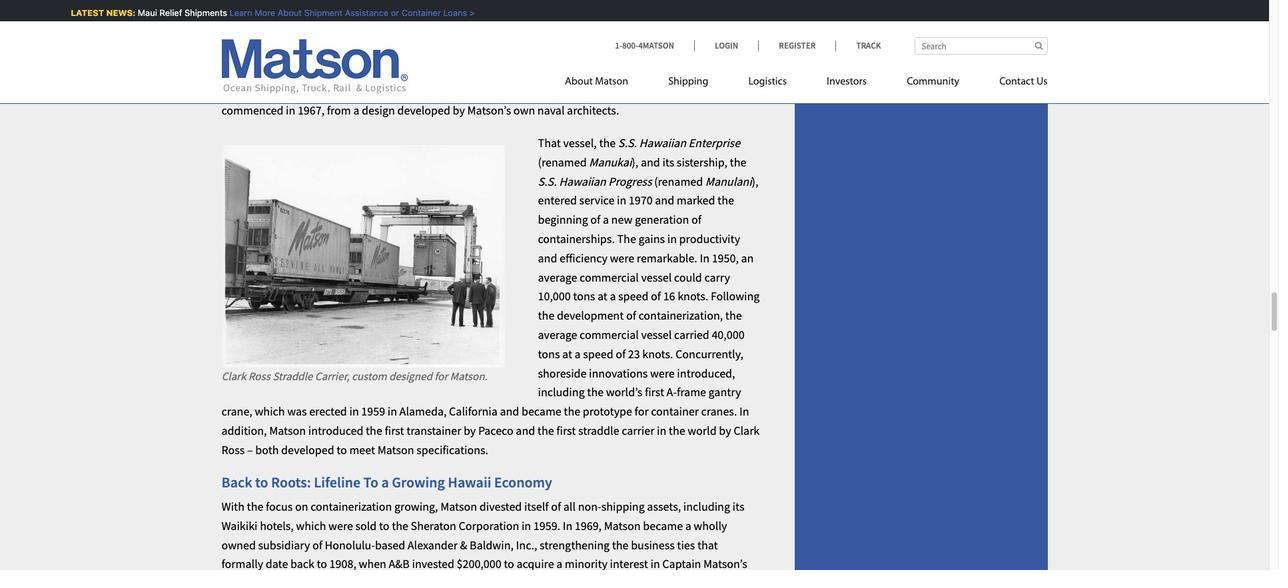 Task type: locate. For each thing, give the bounding box(es) containing it.
search image
[[1035, 41, 1043, 50]]

and up the generation
[[655, 193, 675, 208]]

1 vertical spatial vessel
[[641, 327, 672, 343]]

formally
[[222, 557, 263, 570]]

about
[[276, 7, 300, 18], [565, 77, 593, 87]]

commercial down development
[[580, 327, 639, 343]]

ross left the 'straddle'
[[248, 369, 270, 384]]

2 horizontal spatial were
[[650, 366, 675, 381]]

), entered service in 1970 and marked the beginning of a new generation of containerships. the gains in productivity and efficiency were remarkable. in 1950, an average commercial vessel could carry 10,000 tons at a speed of 16 knots. following the development of containerization, the average commercial vessel carried 40,000 tons at a speed of 23 knots. concurrently, shoreside innovations were introduced, including the world's first a-frame gantry crane, which was erected in 1959 in alameda, california and became the prototype for container cranes. in addition, matson introduced the first transtainer by paceco and the first straddle carrier in the world by clark ross – both developed to meet matson specifications.
[[222, 174, 760, 458]]

None search field
[[915, 37, 1048, 55]]

hawaiian up service
[[559, 174, 606, 189]]

0 horizontal spatial ross
[[222, 442, 245, 458]]

average up '10,000' at the bottom left
[[538, 270, 577, 285]]

0 vertical spatial were
[[610, 250, 635, 266]]

1 vertical spatial ross
[[222, 442, 245, 458]]

contact us link
[[980, 70, 1048, 97]]

minority
[[565, 557, 608, 570]]

commercial
[[580, 270, 639, 285], [580, 327, 639, 343]]

1 vertical spatial its
[[733, 499, 745, 515]]

1 vertical spatial for
[[635, 404, 649, 419]]

and up paceco
[[500, 404, 519, 419]]

in right cranes.
[[740, 404, 749, 419]]

transtainer
[[407, 423, 461, 439]]

in down all
[[563, 518, 573, 534]]

0 horizontal spatial enterprise
[[441, 38, 490, 53]]

enterprise inside 'that vessel, the s.s. hawaiian enterprise (renamed manukai ), and its sistership, the s.s. hawaiian progress (renamed manulani'
[[689, 135, 740, 151]]

assets,
[[647, 499, 681, 515]]

0 vertical spatial became
[[522, 404, 562, 419]]

clark up crane,
[[222, 369, 246, 384]]

or
[[389, 7, 398, 18]]

enterprise up sistership,
[[689, 135, 740, 151]]

of
[[591, 212, 601, 227], [692, 212, 702, 227], [651, 289, 661, 304], [626, 308, 636, 323], [616, 346, 626, 362], [551, 499, 561, 515], [313, 538, 323, 553]]

growing,
[[395, 499, 438, 515]]

the
[[599, 135, 616, 151], [730, 155, 747, 170], [718, 193, 734, 208], [538, 308, 555, 323], [726, 308, 742, 323], [587, 385, 604, 400], [564, 404, 581, 419], [366, 423, 382, 439], [538, 423, 554, 439], [669, 423, 686, 439], [247, 499, 263, 515], [392, 518, 409, 534], [612, 538, 629, 553]]

blue matson logo with ocean, shipping, truck, rail and logistics written beneath it. image
[[222, 39, 408, 94]]

its inside 'that vessel, the s.s. hawaiian enterprise (renamed manukai ), and its sistership, the s.s. hawaiian progress (renamed manulani'
[[663, 155, 675, 170]]

was
[[287, 404, 307, 419]]

&
[[460, 538, 468, 553]]

1 vertical spatial clark
[[734, 423, 760, 439]]

in left 1970 on the top
[[617, 193, 627, 208]]

subsidiary
[[258, 538, 310, 553]]

including up wholly
[[684, 499, 730, 515]]

–
[[247, 442, 253, 458]]

1 horizontal spatial tons
[[573, 289, 595, 304]]

were up honolulu- at left bottom
[[329, 518, 353, 534]]

1 vertical spatial s.s.
[[538, 174, 557, 189]]

at up "shoreside"
[[563, 346, 572, 362]]

2 average from the top
[[538, 327, 577, 343]]

0 horizontal spatial were
[[329, 518, 353, 534]]

matson down "was"
[[269, 423, 306, 439]]

for up carrier
[[635, 404, 649, 419]]

), inside ), entered service in 1970 and marked the beginning of a new generation of containerships. the gains in productivity and efficiency were remarkable. in 1950, an average commercial vessel could carry 10,000 tons at a speed of 16 knots. following the development of containerization, the average commercial vessel carried 40,000 tons at a speed of 23 knots. concurrently, shoreside innovations were introduced, including the world's first a-frame gantry crane, which was erected in 1959 in alameda, california and became the prototype for container cranes. in addition, matson introduced the first transtainer by paceco and the first straddle carrier in the world by clark ross – both developed to meet matson specifications.
[[752, 174, 759, 189]]

track link
[[836, 40, 881, 51]]

of down service
[[591, 212, 601, 227]]

about right more
[[276, 7, 300, 18]]

about up vessel,
[[565, 77, 593, 87]]

1 horizontal spatial were
[[610, 250, 635, 266]]

(renamed
[[538, 155, 587, 170], [654, 174, 703, 189]]

0 vertical spatial at
[[598, 289, 608, 304]]

by
[[464, 423, 476, 439], [719, 423, 732, 439]]

0 vertical spatial ross
[[248, 369, 270, 384]]

became inside ), entered service in 1970 and marked the beginning of a new generation of containerships. the gains in productivity and efficiency were remarkable. in 1950, an average commercial vessel could carry 10,000 tons at a speed of 16 knots. following the development of containerization, the average commercial vessel carried 40,000 tons at a speed of 23 knots. concurrently, shoreside innovations were introduced, including the world's first a-frame gantry crane, which was erected in 1959 in alameda, california and became the prototype for container cranes. in addition, matson introduced the first transtainer by paceco and the first straddle carrier in the world by clark ross – both developed to meet matson specifications.
[[522, 404, 562, 419]]

vessel down containerization,
[[641, 327, 672, 343]]

straddle
[[273, 369, 313, 384]]

0 vertical spatial (renamed
[[538, 155, 587, 170]]

in up remarkable.
[[668, 231, 677, 247]]

enterprise
[[441, 38, 490, 53], [689, 135, 740, 151]]

by down cranes.
[[719, 423, 732, 439]]

carry
[[705, 270, 730, 285]]

in up inc.,
[[522, 518, 531, 534]]

became down "shoreside"
[[522, 404, 562, 419]]

1 horizontal spatial which
[[296, 518, 326, 534]]

1 horizontal spatial enterprise
[[689, 135, 740, 151]]

news:
[[105, 7, 134, 18]]

matson
[[595, 77, 629, 87], [269, 423, 306, 439], [378, 442, 414, 458], [441, 499, 477, 515], [604, 518, 641, 534]]

hawaiian up sistership,
[[640, 135, 686, 151]]

in down container
[[657, 423, 667, 439]]

1 horizontal spatial hawaiian
[[559, 174, 606, 189]]

2 horizontal spatial hawaiian
[[640, 135, 686, 151]]

and up progress
[[641, 155, 660, 170]]

hawaiian down container
[[395, 38, 439, 53]]

average down development
[[538, 327, 577, 343]]

speed up innovations
[[583, 346, 614, 362]]

knots. right 23
[[643, 346, 673, 362]]

0 horizontal spatial which
[[255, 404, 285, 419]]

to
[[364, 473, 379, 492]]

1 vertical spatial ),
[[752, 174, 759, 189]]

progress
[[609, 174, 652, 189]]

in down productivity
[[700, 250, 710, 266]]

with the focus on containerization growing, matson divested itself of all non-shipping assets, including its waikiki hotels, which were sold to the sheraton corporation in 1959. in 1969, matson became a wholly owned subsidiary of honolulu-based alexander & baldwin, inc., strengthening the business ties that formally date back to 1908, when a&b invested $200,000 to acquire a minority interest in captain matso
[[222, 499, 749, 570]]

(renamed up the marked
[[654, 174, 703, 189]]

1 horizontal spatial its
[[733, 499, 745, 515]]

1 vertical spatial which
[[296, 518, 326, 534]]

0 vertical spatial which
[[255, 404, 285, 419]]

shipments
[[183, 7, 226, 18]]

2 horizontal spatial in
[[740, 404, 749, 419]]

s.s. up manukai
[[618, 135, 637, 151]]

10,000
[[538, 289, 571, 304]]

0 horizontal spatial for
[[435, 369, 448, 384]]

a up ties
[[686, 518, 692, 534]]

0 horizontal spatial became
[[522, 404, 562, 419]]

could
[[674, 270, 702, 285]]

1 by from the left
[[464, 423, 476, 439]]

were down the the
[[610, 250, 635, 266]]

became inside with the focus on containerization growing, matson divested itself of all non-shipping assets, including its waikiki hotels, which were sold to the sheraton corporation in 1959. in 1969, matson became a wholly owned subsidiary of honolulu-based alexander & baldwin, inc., strengthening the business ties that formally date back to 1908, when a&b invested $200,000 to acquire a minority interest in captain matso
[[643, 518, 683, 534]]

productivity
[[679, 231, 740, 247]]

which
[[255, 404, 285, 419], [296, 518, 326, 534]]

which down on
[[296, 518, 326, 534]]

and inside 'that vessel, the s.s. hawaiian enterprise (renamed manukai ), and its sistership, the s.s. hawaiian progress (renamed manulani'
[[641, 155, 660, 170]]

tons up "shoreside"
[[538, 346, 560, 362]]

1 horizontal spatial at
[[598, 289, 608, 304]]

vessel down remarkable.
[[641, 270, 672, 285]]

by down "california"
[[464, 423, 476, 439]]

in right 1959
[[388, 404, 397, 419]]

0 vertical spatial vessel
[[641, 270, 672, 285]]

hotels,
[[260, 518, 294, 534]]

of left 16
[[651, 289, 661, 304]]

0 vertical spatial ),
[[632, 155, 639, 170]]

0 horizontal spatial knots.
[[643, 346, 673, 362]]

were
[[610, 250, 635, 266], [650, 366, 675, 381], [329, 518, 353, 534]]

23
[[628, 346, 640, 362]]

the up prototype
[[587, 385, 604, 400]]

to down introduced
[[337, 442, 347, 458]]

in left 1959
[[350, 404, 359, 419]]

hawaii
[[448, 473, 491, 492]]

0 horizontal spatial in
[[563, 518, 573, 534]]

a&b
[[389, 557, 410, 570]]

0 horizontal spatial speed
[[583, 346, 614, 362]]

that vessel, the s.s. hawaiian enterprise (renamed manukai ), and its sistership, the s.s. hawaiian progress (renamed manulani
[[538, 135, 752, 189]]

the right with
[[247, 499, 263, 515]]

back
[[222, 473, 252, 492]]

the right paceco
[[538, 423, 554, 439]]

0 horizontal spatial tons
[[538, 346, 560, 362]]

in down business
[[651, 557, 660, 570]]

about inside top menu navigation
[[565, 77, 593, 87]]

became down assets,
[[643, 518, 683, 534]]

investors link
[[807, 70, 887, 97]]

straddle
[[578, 423, 620, 439]]

at
[[598, 289, 608, 304], [563, 346, 572, 362]]

the down 1959
[[366, 423, 382, 439]]

community
[[907, 77, 960, 87]]

first down 1959
[[385, 423, 404, 439]]

for left matson.
[[435, 369, 448, 384]]

1 horizontal spatial including
[[684, 499, 730, 515]]

tons up development
[[573, 289, 595, 304]]

1 horizontal spatial became
[[643, 518, 683, 534]]

first left straddle
[[557, 423, 576, 439]]

1 horizontal spatial ),
[[752, 174, 759, 189]]

$200,000
[[457, 557, 502, 570]]

1 horizontal spatial about
[[565, 77, 593, 87]]

enterprise down >
[[441, 38, 490, 53]]

1 vertical spatial average
[[538, 327, 577, 343]]

its
[[663, 155, 675, 170], [733, 499, 745, 515]]

2 commercial from the top
[[580, 327, 639, 343]]

800-
[[622, 40, 639, 51]]

0 horizontal spatial its
[[663, 155, 675, 170]]

to down the baldwin,
[[504, 557, 514, 570]]

first left the a-
[[645, 385, 664, 400]]

0 vertical spatial knots.
[[678, 289, 709, 304]]

0 horizontal spatial by
[[464, 423, 476, 439]]

0 horizontal spatial s.s.
[[538, 174, 557, 189]]

knots. down "could"
[[678, 289, 709, 304]]

s.s. up the entered
[[538, 174, 557, 189]]

0 vertical spatial hawaiian
[[395, 38, 439, 53]]

1 vertical spatial at
[[563, 346, 572, 362]]

including down "shoreside"
[[538, 385, 585, 400]]

with
[[222, 499, 245, 515]]

about matson
[[565, 77, 629, 87]]

1 vertical spatial were
[[650, 366, 675, 381]]

owned
[[222, 538, 256, 553]]

1 horizontal spatial ross
[[248, 369, 270, 384]]

1 horizontal spatial s.s.
[[618, 135, 637, 151]]

1 vertical spatial including
[[684, 499, 730, 515]]

1 horizontal spatial by
[[719, 423, 732, 439]]

ties
[[677, 538, 695, 553]]

including inside with the focus on containerization growing, matson divested itself of all non-shipping assets, including its waikiki hotels, which were sold to the sheraton corporation in 1959. in 1969, matson became a wholly owned subsidiary of honolulu-based alexander & baldwin, inc., strengthening the business ties that formally date back to 1908, when a&b invested $200,000 to acquire a minority interest in captain matso
[[684, 499, 730, 515]]

1 vertical spatial about
[[565, 77, 593, 87]]

1 vertical spatial (renamed
[[654, 174, 703, 189]]

1 vessel from the top
[[641, 270, 672, 285]]

1 vertical spatial became
[[643, 518, 683, 534]]

introduced,
[[677, 366, 735, 381]]

ross left –
[[222, 442, 245, 458]]

2 vertical spatial in
[[563, 518, 573, 534]]

0 horizontal spatial including
[[538, 385, 585, 400]]

1 horizontal spatial knots.
[[678, 289, 709, 304]]

1 vertical spatial commercial
[[580, 327, 639, 343]]

0 vertical spatial for
[[435, 369, 448, 384]]

an
[[741, 250, 754, 266]]

0 horizontal spatial first
[[385, 423, 404, 439]]

a up development
[[610, 289, 616, 304]]

which left "was"
[[255, 404, 285, 419]]

0 horizontal spatial hawaiian
[[395, 38, 439, 53]]

speed left 16
[[619, 289, 649, 304]]

16
[[664, 289, 675, 304]]

0 vertical spatial in
[[700, 250, 710, 266]]

were inside with the focus on containerization growing, matson divested itself of all non-shipping assets, including its waikiki hotels, which were sold to the sheraton corporation in 1959. in 1969, matson became a wholly owned subsidiary of honolulu-based alexander & baldwin, inc., strengthening the business ties that formally date back to 1908, when a&b invested $200,000 to acquire a minority interest in captain matso
[[329, 518, 353, 534]]

carrier
[[622, 423, 655, 439]]

1 horizontal spatial clark
[[734, 423, 760, 439]]

1 vertical spatial hawaiian
[[640, 135, 686, 151]]

containerships.
[[538, 231, 615, 247]]

date
[[266, 557, 288, 570]]

1 horizontal spatial speed
[[619, 289, 649, 304]]

learn more about shipment assistance or container loans > link
[[228, 7, 473, 18]]

1 vertical spatial enterprise
[[689, 135, 740, 151]]

matson down 1-
[[595, 77, 629, 87]]

0 vertical spatial clark
[[222, 369, 246, 384]]

tons
[[573, 289, 595, 304], [538, 346, 560, 362]]

0 vertical spatial average
[[538, 270, 577, 285]]

that
[[698, 538, 718, 553]]

commercial down efficiency at the top of the page
[[580, 270, 639, 285]]

itself
[[524, 499, 549, 515]]

1 commercial from the top
[[580, 270, 639, 285]]

0 vertical spatial commercial
[[580, 270, 639, 285]]

0 vertical spatial its
[[663, 155, 675, 170]]

0 vertical spatial including
[[538, 385, 585, 400]]

0 horizontal spatial ),
[[632, 155, 639, 170]]

roots:
[[271, 473, 311, 492]]

lifeline
[[314, 473, 361, 492]]

clark down cranes.
[[734, 423, 760, 439]]

in inside with the focus on containerization growing, matson divested itself of all non-shipping assets, including its waikiki hotels, which were sold to the sheraton corporation in 1959. in 1969, matson became a wholly owned subsidiary of honolulu-based alexander & baldwin, inc., strengthening the business ties that formally date back to 1908, when a&b invested $200,000 to acquire a minority interest in captain matso
[[563, 518, 573, 534]]

0 vertical spatial about
[[276, 7, 300, 18]]

a
[[603, 212, 609, 227], [610, 289, 616, 304], [575, 346, 581, 362], [382, 473, 389, 492], [686, 518, 692, 534], [557, 557, 563, 570]]

at up development
[[598, 289, 608, 304]]

speed
[[619, 289, 649, 304], [583, 346, 614, 362]]

top menu navigation
[[565, 70, 1048, 97]]

acquire
[[517, 557, 554, 570]]

focus
[[266, 499, 293, 515]]

to right back
[[317, 557, 327, 570]]

(renamed down that
[[538, 155, 587, 170]]

entered
[[538, 193, 577, 208]]

cranes.
[[701, 404, 737, 419]]

2 vertical spatial were
[[329, 518, 353, 534]]

shipping
[[602, 499, 645, 515]]

were up the a-
[[650, 366, 675, 381]]

0 vertical spatial tons
[[573, 289, 595, 304]]

1 horizontal spatial for
[[635, 404, 649, 419]]

vessel
[[641, 270, 672, 285], [641, 327, 672, 343]]

a down strengthening
[[557, 557, 563, 570]]

based
[[375, 538, 405, 553]]



Task type: vqa. For each thing, say whether or not it's contained in the screenshot.
International
no



Task type: describe. For each thing, give the bounding box(es) containing it.
gantry
[[709, 385, 741, 400]]

1 vertical spatial in
[[740, 404, 749, 419]]

0 vertical spatial s.s.
[[618, 135, 637, 151]]

developed
[[281, 442, 334, 458]]

40,000
[[712, 327, 745, 343]]

us
[[1037, 77, 1048, 87]]

captain
[[663, 557, 701, 570]]

and down containerships. at the left top of page
[[538, 250, 557, 266]]

shipping
[[669, 77, 709, 87]]

a right to
[[382, 473, 389, 492]]

clark inside ), entered service in 1970 and marked the beginning of a new generation of containerships. the gains in productivity and efficiency were remarkable. in 1950, an average commercial vessel could carry 10,000 tons at a speed of 16 knots. following the development of containerization, the average commercial vessel carried 40,000 tons at a speed of 23 knots. concurrently, shoreside innovations were introduced, including the world's first a-frame gantry crane, which was erected in 1959 in alameda, california and became the prototype for container cranes. in addition, matson introduced the first transtainer by paceco and the first straddle carrier in the world by clark ross – both developed to meet matson specifications.
[[734, 423, 760, 439]]

on
[[295, 499, 308, 515]]

which inside with the focus on containerization growing, matson divested itself of all non-shipping assets, including its waikiki hotels, which were sold to the sheraton corporation in 1959. in 1969, matson became a wholly owned subsidiary of honolulu-based alexander & baldwin, inc., strengthening the business ties that formally date back to 1908, when a&b invested $200,000 to acquire a minority interest in captain matso
[[296, 518, 326, 534]]

to right back in the bottom of the page
[[255, 473, 268, 492]]

learn
[[228, 7, 251, 18]]

loans
[[442, 7, 466, 18]]

1-800-4matson link
[[615, 40, 694, 51]]

track
[[857, 40, 881, 51]]

corporation
[[459, 518, 519, 534]]

world's
[[606, 385, 643, 400]]

custom
[[352, 369, 387, 384]]

world
[[688, 423, 717, 439]]

1 average from the top
[[538, 270, 577, 285]]

about matson link
[[565, 70, 649, 97]]

matson inside about matson link
[[595, 77, 629, 87]]

a up "shoreside"
[[575, 346, 581, 362]]

2 horizontal spatial first
[[645, 385, 664, 400]]

container
[[400, 7, 439, 18]]

the up "based"
[[392, 518, 409, 534]]

waikiki
[[222, 518, 258, 534]]

when
[[359, 557, 387, 570]]

of up 23
[[626, 308, 636, 323]]

the up straddle
[[564, 404, 581, 419]]

1950,
[[712, 250, 739, 266]]

frame
[[677, 385, 706, 400]]

>
[[468, 7, 473, 18]]

of left all
[[551, 499, 561, 515]]

community link
[[887, 70, 980, 97]]

the down following
[[726, 308, 742, 323]]

container
[[651, 404, 699, 419]]

to right sold
[[379, 518, 390, 534]]

including inside ), entered service in 1970 and marked the beginning of a new generation of containerships. the gains in productivity and efficiency were remarkable. in 1950, an average commercial vessel could carry 10,000 tons at a speed of 16 knots. following the development of containerization, the average commercial vessel carried 40,000 tons at a speed of 23 knots. concurrently, shoreside innovations were introduced, including the world's first a-frame gantry crane, which was erected in 1959 in alameda, california and became the prototype for container cranes. in addition, matson introduced the first transtainer by paceco and the first straddle carrier in the world by clark ross – both developed to meet matson specifications.
[[538, 385, 585, 400]]

invested
[[412, 557, 455, 570]]

the down container
[[669, 423, 686, 439]]

for inside ), entered service in 1970 and marked the beginning of a new generation of containerships. the gains in productivity and efficiency were remarkable. in 1950, an average commercial vessel could carry 10,000 tons at a speed of 16 knots. following the development of containerization, the average commercial vessel carried 40,000 tons at a speed of 23 knots. concurrently, shoreside innovations were introduced, including the world's first a-frame gantry crane, which was erected in 1959 in alameda, california and became the prototype for container cranes. in addition, matson introduced the first transtainer by paceco and the first straddle carrier in the world by clark ross – both developed to meet matson specifications.
[[635, 404, 649, 419]]

and right paceco
[[516, 423, 535, 439]]

0 horizontal spatial (renamed
[[538, 155, 587, 170]]

sold
[[356, 518, 377, 534]]

which inside ), entered service in 1970 and marked the beginning of a new generation of containerships. the gains in productivity and efficiency were remarkable. in 1950, an average commercial vessel could carry 10,000 tons at a speed of 16 knots. following the development of containerization, the average commercial vessel carried 40,000 tons at a speed of 23 knots. concurrently, shoreside innovations were introduced, including the world's first a-frame gantry crane, which was erected in 1959 in alameda, california and became the prototype for container cranes. in addition, matson introduced the first transtainer by paceco and the first straddle carrier in the world by clark ross – both developed to meet matson specifications.
[[255, 404, 285, 419]]

honolulu-
[[325, 538, 375, 553]]

the up manukai
[[599, 135, 616, 151]]

1 vertical spatial knots.
[[643, 346, 673, 362]]

carrier,
[[315, 369, 350, 384]]

all
[[564, 499, 576, 515]]

logistics link
[[729, 70, 807, 97]]

crane,
[[222, 404, 252, 419]]

a-
[[667, 385, 677, 400]]

prototype
[[583, 404, 632, 419]]

manulani
[[706, 174, 752, 189]]

assistance
[[343, 7, 387, 18]]

economy
[[494, 473, 552, 492]]

hawaiian enterprise
[[395, 38, 490, 53]]

california
[[449, 404, 498, 419]]

1970
[[629, 193, 653, 208]]

1969,
[[575, 518, 602, 534]]

carried
[[674, 327, 710, 343]]

logistics
[[749, 77, 787, 87]]

contact us
[[1000, 77, 1048, 87]]

investors
[[827, 77, 867, 87]]

0 horizontal spatial at
[[563, 346, 572, 362]]

1 horizontal spatial first
[[557, 423, 576, 439]]

of up back
[[313, 538, 323, 553]]

gains
[[639, 231, 665, 247]]

0 vertical spatial speed
[[619, 289, 649, 304]]

login link
[[694, 40, 759, 51]]

addition,
[[222, 423, 267, 439]]

alameda,
[[400, 404, 447, 419]]

matson.
[[450, 369, 488, 384]]

its inside with the focus on containerization growing, matson divested itself of all non-shipping assets, including its waikiki hotels, which were sold to the sheraton corporation in 1959. in 1969, matson became a wholly owned subsidiary of honolulu-based alexander & baldwin, inc., strengthening the business ties that formally date back to 1908, when a&b invested $200,000 to acquire a minority interest in captain matso
[[733, 499, 745, 515]]

0 horizontal spatial clark
[[222, 369, 246, 384]]

a left new
[[603, 212, 609, 227]]

matson down hawaii
[[441, 499, 477, 515]]

the up the interest
[[612, 538, 629, 553]]

erected
[[309, 404, 347, 419]]

the down manulani
[[718, 193, 734, 208]]

Search search field
[[915, 37, 1048, 55]]

meet
[[350, 442, 375, 458]]

2 vertical spatial hawaiian
[[559, 174, 606, 189]]

the up manulani
[[730, 155, 747, 170]]

), inside 'that vessel, the s.s. hawaiian enterprise (renamed manukai ), and its sistership, the s.s. hawaiian progress (renamed manulani'
[[632, 155, 639, 170]]

shoreside
[[538, 366, 587, 381]]

shipment
[[303, 7, 341, 18]]

inc.,
[[516, 538, 537, 553]]

service
[[580, 193, 615, 208]]

concurrently,
[[676, 346, 744, 362]]

matson down shipping
[[604, 518, 641, 534]]

divested
[[480, 499, 522, 515]]

1 vertical spatial speed
[[583, 346, 614, 362]]

ross inside ), entered service in 1970 and marked the beginning of a new generation of containerships. the gains in productivity and efficiency were remarkable. in 1950, an average commercial vessel could carry 10,000 tons at a speed of 16 knots. following the development of containerization, the average commercial vessel carried 40,000 tons at a speed of 23 knots. concurrently, shoreside innovations were introduced, including the world's first a-frame gantry crane, which was erected in 1959 in alameda, california and became the prototype for container cranes. in addition, matson introduced the first transtainer by paceco and the first straddle carrier in the world by clark ross – both developed to meet matson specifications.
[[222, 442, 245, 458]]

beginning
[[538, 212, 588, 227]]

1 horizontal spatial (renamed
[[654, 174, 703, 189]]

more
[[253, 7, 274, 18]]

development
[[557, 308, 624, 323]]

containerization
[[311, 499, 392, 515]]

1 vertical spatial tons
[[538, 346, 560, 362]]

to inside ), entered service in 1970 and marked the beginning of a new generation of containerships. the gains in productivity and efficiency were remarkable. in 1950, an average commercial vessel could carry 10,000 tons at a speed of 16 knots. following the development of containerization, the average commercial vessel carried 40,000 tons at a speed of 23 knots. concurrently, shoreside innovations were introduced, including the world's first a-frame gantry crane, which was erected in 1959 in alameda, california and became the prototype for container cranes. in addition, matson introduced the first transtainer by paceco and the first straddle carrier in the world by clark ross – both developed to meet matson specifications.
[[337, 442, 347, 458]]

back
[[291, 557, 314, 570]]

0 vertical spatial enterprise
[[441, 38, 490, 53]]

strengthening
[[540, 538, 610, 553]]

alexander
[[408, 538, 458, 553]]

2 vessel from the top
[[641, 327, 672, 343]]

that
[[538, 135, 561, 151]]

business
[[631, 538, 675, 553]]

both
[[255, 442, 279, 458]]

of down the marked
[[692, 212, 702, 227]]

manukai
[[589, 155, 632, 170]]

1908,
[[330, 557, 356, 570]]

contact
[[1000, 77, 1035, 87]]

efficiency
[[560, 250, 608, 266]]

marked
[[677, 193, 715, 208]]

1 horizontal spatial in
[[700, 250, 710, 266]]

the down '10,000' at the bottom left
[[538, 308, 555, 323]]

1959.
[[534, 518, 561, 534]]

of left 23
[[616, 346, 626, 362]]

vessel,
[[563, 135, 597, 151]]

clark ross straddle carrier, custom designed for matson.
[[222, 369, 488, 384]]

matson up back to roots: lifeline to a growing hawaii economy
[[378, 442, 414, 458]]

2 by from the left
[[719, 423, 732, 439]]

containerization,
[[639, 308, 723, 323]]

0 horizontal spatial about
[[276, 7, 300, 18]]

non-
[[578, 499, 602, 515]]



